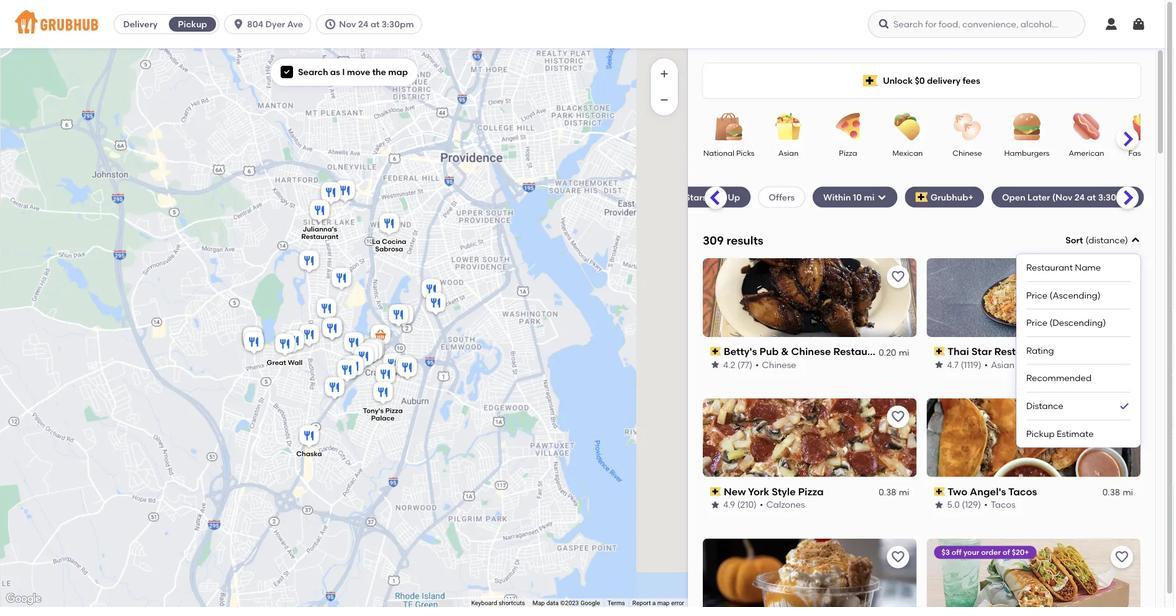 Task type: vqa. For each thing, say whether or not it's contained in the screenshot.


Task type: describe. For each thing, give the bounding box(es) containing it.
10
[[853, 192, 862, 202]]

two
[[948, 486, 968, 498]]

taqueria caliente image
[[386, 303, 411, 330]]

lunch box restaurant image
[[393, 353, 418, 381]]

i
[[342, 67, 345, 77]]

price for price (descending)
[[1027, 318, 1048, 328]]

thai star restaurant
[[948, 346, 1049, 358]]

mexican
[[893, 148, 923, 157]]

1 vertical spatial tacos
[[991, 500, 1016, 510]]

$3
[[942, 548, 950, 557]]

two angel's tacos
[[948, 486, 1038, 498]]

up
[[728, 192, 740, 202]]

walt's roast beef - cranston image
[[356, 341, 381, 368]]

search
[[298, 67, 328, 77]]

at inside 'button'
[[371, 19, 380, 30]]

0 vertical spatial chinese
[[953, 148, 982, 157]]

name
[[1075, 262, 1101, 273]]

list box inside field
[[1027, 254, 1131, 448]]

mexican image
[[886, 113, 930, 140]]

save this restaurant button for new york style pizza
[[887, 406, 910, 428]]

baja's fresh grill image
[[362, 337, 387, 364]]

pizza inside 'tony's pizza palace'
[[385, 407, 403, 415]]

restaurant name
[[1027, 262, 1101, 273]]

terms link
[[608, 600, 625, 607]]

5.0 (129)
[[948, 500, 982, 510]]

report a map error link
[[633, 600, 685, 607]]

udder delights ice cream & frozen desserts logo image
[[703, 539, 917, 608]]

save this restaurant button for betty's pub & chinese restaurant
[[887, 266, 910, 288]]

saved restaurant button
[[1111, 266, 1134, 288]]

ave
[[287, 19, 303, 30]]

as
[[330, 67, 340, 77]]

0 horizontal spatial map
[[388, 67, 408, 77]]

1 horizontal spatial map
[[658, 600, 670, 607]]

your
[[964, 548, 980, 557]]

4.9
[[724, 500, 736, 510]]

distance option
[[1027, 393, 1131, 421]]

pickup for pickup estimate
[[1027, 429, 1055, 439]]

calzones
[[767, 500, 805, 510]]

distance
[[1089, 235, 1126, 246]]

rating
[[1027, 345, 1055, 356]]

restaurant inside field
[[1027, 262, 1073, 273]]

0 horizontal spatial asian
[[779, 148, 799, 157]]

main navigation navigation
[[0, 0, 1165, 48]]

chinese image
[[946, 113, 990, 140]]

the
[[372, 67, 386, 77]]

7 eleven image
[[368, 323, 393, 350]]

offers
[[769, 192, 795, 202]]

report a map error
[[633, 600, 685, 607]]

none field containing sort
[[1017, 234, 1141, 448]]

1 vertical spatial asian
[[992, 360, 1015, 370]]

map data ©2023 google
[[533, 600, 600, 607]]

betty's
[[724, 346, 757, 358]]

julianna's restaurant image
[[307, 198, 332, 225]]

price for price (ascending)
[[1027, 290, 1048, 301]]

delivery
[[123, 19, 158, 30]]

sort
[[1066, 235, 1084, 246]]

1 horizontal spatial svg image
[[877, 192, 887, 202]]

star icon image for new york style pizza
[[711, 500, 721, 510]]

new york style pizza
[[724, 486, 824, 498]]

ginza asian bistro image
[[395, 355, 420, 383]]

restaurant inside the thai star restaurant link
[[995, 346, 1049, 358]]

data
[[547, 600, 559, 607]]

svg image inside the 804 dyer ave button
[[232, 18, 245, 30]]

later
[[1028, 192, 1051, 202]]

two angel's tacos logo image
[[927, 399, 1141, 477]]

picks
[[737, 148, 755, 157]]

palace
[[371, 414, 395, 423]]

(descending)
[[1050, 318, 1107, 328]]

open
[[1003, 192, 1026, 202]]

piezoni's image
[[360, 339, 385, 366]]

fast
[[1129, 148, 1144, 157]]

chaska
[[296, 450, 322, 458]]

great wall
[[267, 359, 303, 367]]

restaurant inside julianna's restaurant la cocina sabrosa
[[301, 233, 339, 241]]

save this restaurant image for "new york style pizza logo"
[[891, 410, 906, 425]]

thai star restaurant link
[[935, 345, 1134, 359]]

• for betty's pub & chinese restaurant
[[756, 360, 759, 370]]

• for two angel's tacos
[[985, 500, 988, 510]]

udder delights ice cream & frozen desserts image
[[282, 329, 307, 356]]

open later (nov 24 at 3:30pm)
[[1003, 192, 1134, 202]]

sort ( distance )
[[1066, 235, 1129, 246]]

search as i move the map
[[298, 67, 408, 77]]

california taco shop image
[[352, 344, 376, 371]]

sonia's deli image
[[381, 352, 406, 379]]

(
[[1086, 235, 1089, 246]]

4.7 (1119)
[[948, 360, 982, 370]]

(ascending)
[[1050, 290, 1101, 301]]

grubhub+
[[931, 192, 974, 202]]

subscription pass image for betty's pub & chinese restaurant
[[711, 347, 722, 356]]

stars
[[685, 192, 707, 202]]

la mexicana mini mart & tortilleria image
[[319, 180, 344, 207]]

hamburgers
[[1005, 148, 1050, 157]]

betty's pub & chinese restaurant image
[[314, 296, 339, 324]]

and
[[709, 192, 726, 202]]

angel's
[[970, 486, 1007, 498]]

pub
[[760, 346, 779, 358]]

pickup for pickup
[[178, 19, 207, 30]]

great wall image
[[273, 332, 298, 359]]

0.38 for new york style pizza
[[879, 487, 897, 498]]

309
[[703, 234, 724, 247]]

0.38 for two angel's tacos
[[1103, 487, 1121, 498]]

pickup button
[[167, 14, 219, 34]]

alanis bistro image
[[373, 362, 398, 389]]

national picks image
[[708, 113, 751, 140]]

terms
[[608, 600, 625, 607]]

saved restaurant image
[[1115, 269, 1130, 284]]

york
[[748, 486, 770, 498]]

mi for two angel's tacos
[[1123, 487, 1134, 498]]

google image
[[3, 591, 44, 608]]

keyboard shortcuts button
[[471, 599, 525, 608]]

fees
[[963, 75, 981, 86]]

star icon image for two angel's tacos
[[935, 500, 945, 510]]

two angel's tacos image
[[320, 316, 345, 344]]

2 vertical spatial chinese
[[762, 360, 797, 370]]

move
[[347, 67, 370, 77]]

nov 24 at 3:30pm
[[339, 19, 414, 30]]

pizza image
[[827, 113, 870, 140]]

wall
[[288, 359, 303, 367]]

0.20 mi
[[879, 347, 910, 358]]



Task type: locate. For each thing, give the bounding box(es) containing it.
1 vertical spatial 24
[[1075, 192, 1085, 202]]

map right the
[[388, 67, 408, 77]]

0 vertical spatial 24
[[358, 19, 369, 30]]

0 vertical spatial grubhub plus flag logo image
[[864, 75, 878, 87]]

save this restaurant image
[[1115, 410, 1130, 425]]

subscription pass image inside the thai star restaurant link
[[935, 347, 946, 356]]

4 seasons restaurant image
[[391, 303, 416, 330]]

chinese
[[953, 148, 982, 157], [792, 346, 831, 358], [762, 360, 797, 370]]

keyboard
[[471, 600, 497, 607]]

0 horizontal spatial pickup
[[178, 19, 207, 30]]

betty's pub & chinese restaurant logo image
[[703, 258, 917, 337]]

1 horizontal spatial pizza
[[799, 486, 824, 498]]

(1119)
[[961, 360, 982, 370]]

star icon image
[[711, 360, 721, 370], [935, 360, 945, 370], [711, 500, 721, 510], [935, 500, 945, 510]]

results
[[727, 234, 764, 247]]

pizza
[[839, 148, 858, 157], [385, 407, 403, 415], [799, 486, 824, 498]]

nazs halal food image
[[361, 337, 386, 365]]

2 horizontal spatial pizza
[[839, 148, 858, 157]]

0 horizontal spatial svg image
[[232, 18, 245, 30]]

asian
[[779, 148, 799, 157], [992, 360, 1015, 370]]

at
[[371, 19, 380, 30], [1087, 192, 1097, 202]]

1 horizontal spatial at
[[1087, 192, 1097, 202]]

None field
[[1017, 234, 1141, 448]]

check icon image
[[1119, 400, 1131, 413]]

4 stars and up
[[678, 192, 740, 202]]

24 right (nov
[[1075, 192, 1085, 202]]

$3 off your order of $20+
[[942, 548, 1030, 557]]

estimate
[[1057, 429, 1094, 439]]

tacos up • tacos
[[1009, 486, 1038, 498]]

chinafun image
[[342, 330, 367, 358]]

la cocina sabrosa image
[[377, 211, 402, 239]]

1 vertical spatial price
[[1027, 318, 1048, 328]]

price
[[1027, 290, 1048, 301], [1027, 318, 1048, 328]]

map
[[533, 600, 545, 607]]

• down star
[[985, 360, 988, 370]]

0 vertical spatial tacos
[[1009, 486, 1038, 498]]

tacos down two angel's tacos
[[991, 500, 1016, 510]]

0 horizontal spatial 0.38 mi
[[879, 487, 910, 498]]

1 vertical spatial at
[[1087, 192, 1097, 202]]

0 horizontal spatial 24
[[358, 19, 369, 30]]

pizza down pizza image
[[839, 148, 858, 157]]

svg image inside "nov 24 at 3:30pm" 'button'
[[324, 18, 337, 30]]

betty's pub & chinese restaurant
[[724, 346, 888, 358]]

hamburgers image
[[1006, 113, 1049, 140]]

0.20
[[879, 347, 897, 358]]

4.7
[[948, 360, 959, 370]]

chinese down chinese image at right top
[[953, 148, 982, 157]]

0 vertical spatial asian
[[779, 148, 799, 157]]

grubhub plus flag logo image left grubhub+ at right top
[[916, 192, 929, 202]]

pizza right style
[[799, 486, 824, 498]]

2 horizontal spatial svg image
[[1104, 17, 1119, 32]]

mi
[[864, 192, 875, 202], [899, 347, 910, 358], [899, 487, 910, 498], [1123, 487, 1134, 498]]

0 vertical spatial map
[[388, 67, 408, 77]]

1 0.38 mi from the left
[[879, 487, 910, 498]]

mi for new york style pizza
[[899, 487, 910, 498]]

at left 3:30pm)
[[1087, 192, 1097, 202]]

within
[[824, 192, 851, 202]]

thai star restaurant logo image
[[927, 258, 1141, 337]]

1 vertical spatial map
[[658, 600, 670, 607]]

subscription pass image for new york style pizza
[[711, 488, 722, 496]]

pickup down distance
[[1027, 429, 1055, 439]]

chaska image
[[297, 424, 322, 451]]

unlock $0 delivery fees
[[883, 75, 981, 86]]

delivery
[[927, 75, 961, 86]]

• calzones
[[760, 500, 805, 510]]

price (descending)
[[1027, 318, 1107, 328]]

svg image
[[1104, 17, 1119, 32], [232, 18, 245, 30], [877, 192, 887, 202]]

asian down asian image
[[779, 148, 799, 157]]

fast food
[[1129, 148, 1164, 157]]

julianna's
[[303, 225, 337, 234]]

unlock
[[883, 75, 913, 86]]

1 vertical spatial pickup
[[1027, 429, 1055, 439]]

chinese down the &
[[762, 360, 797, 370]]

new
[[724, 486, 746, 498]]

shortcuts
[[499, 600, 525, 607]]

food
[[1146, 148, 1164, 157]]

subscription pass image left "two" at right
[[935, 488, 946, 496]]

0.38 mi for new york style pizza
[[879, 487, 910, 498]]

$0
[[915, 75, 925, 86]]

save this restaurant image for udder delights ice cream & frozen desserts logo
[[891, 550, 906, 565]]

0.38 mi for two angel's tacos
[[1103, 487, 1134, 498]]

taco bell logo image
[[927, 539, 1141, 608]]

pickup right delivery button
[[178, 19, 207, 30]]

jersey mikes (14007) image
[[242, 330, 266, 357]]

pizza right the tony's
[[385, 407, 403, 415]]

grubhub plus flag logo image for grubhub+
[[916, 192, 929, 202]]

5.0
[[948, 500, 960, 510]]

)
[[1126, 235, 1129, 246]]

3:30pm)
[[1099, 192, 1134, 202]]

american image
[[1065, 113, 1109, 140]]

sakos pizza image
[[340, 353, 365, 381]]

el rincon dominicano image
[[424, 291, 448, 318]]

24 right nov at the left
[[358, 19, 369, 30]]

save this restaurant image
[[891, 269, 906, 284], [891, 410, 906, 425], [891, 550, 906, 565], [1115, 550, 1130, 565]]

0 horizontal spatial 0.38
[[879, 487, 897, 498]]

new york style pizza image
[[321, 316, 345, 343]]

keyboard shortcuts
[[471, 600, 525, 607]]

1 vertical spatial chinese
[[792, 346, 831, 358]]

0.38 mi
[[879, 487, 910, 498], [1103, 487, 1134, 498]]

map
[[388, 67, 408, 77], [658, 600, 670, 607]]

1 vertical spatial grubhub plus flag logo image
[[916, 192, 929, 202]]

pickup inside list box
[[1027, 429, 1055, 439]]

taco bell image
[[329, 266, 354, 293]]

map right a
[[658, 600, 670, 607]]

error
[[671, 600, 685, 607]]

el chapin restaurant image
[[333, 178, 358, 206]]

thai star restaurant image
[[297, 322, 322, 350]]

subscription pass image left betty's
[[711, 347, 722, 356]]

804 dyer ave button
[[224, 14, 316, 34]]

price up the rating
[[1027, 318, 1048, 328]]

• chinese
[[756, 360, 797, 370]]

save this restaurant button for two angel's tacos
[[1111, 406, 1134, 428]]

subscription pass image for thai star restaurant
[[935, 347, 946, 356]]

price left (ascending)
[[1027, 290, 1048, 301]]

tony's pizza palace image
[[371, 380, 396, 408]]

star icon image left 4.7
[[935, 360, 945, 370]]

2 vertical spatial pizza
[[799, 486, 824, 498]]

grubhub plus flag logo image
[[864, 75, 878, 87], [916, 192, 929, 202]]

svg image inside field
[[1131, 236, 1141, 245]]

0 horizontal spatial at
[[371, 19, 380, 30]]

star icon image left 4.9
[[711, 500, 721, 510]]

(210)
[[738, 500, 757, 510]]

grubhub plus flag logo image for unlock $0 delivery fees
[[864, 75, 878, 87]]

1 horizontal spatial 0.38
[[1103, 487, 1121, 498]]

asian image
[[767, 113, 811, 140]]

honey dew donuts image
[[240, 325, 265, 352]]

star
[[972, 346, 992, 358]]

la
[[372, 238, 380, 246]]

grubhub plus flag logo image left 'unlock'
[[864, 75, 878, 87]]

within 10 mi
[[824, 192, 875, 202]]

&
[[781, 346, 789, 358]]

ming river image
[[419, 277, 444, 304]]

subscription pass image left new
[[711, 488, 722, 496]]

minus icon image
[[658, 94, 671, 106]]

order
[[982, 548, 1001, 557]]

price (ascending)
[[1027, 290, 1101, 301]]

nov
[[339, 19, 356, 30]]

report
[[633, 600, 651, 607]]

1 0.38 from the left
[[879, 487, 897, 498]]

nov 24 at 3:30pm button
[[316, 14, 427, 34]]

recommended
[[1027, 373, 1092, 384]]

list box containing restaurant name
[[1027, 254, 1131, 448]]

delivery button
[[114, 14, 167, 34]]

thai
[[948, 346, 970, 358]]

(77)
[[738, 360, 753, 370]]

of
[[1003, 548, 1011, 557]]

1 horizontal spatial asian
[[992, 360, 1015, 370]]

google
[[581, 600, 600, 607]]

4.2
[[724, 360, 736, 370]]

d'angelo image
[[335, 358, 360, 385]]

1 vertical spatial pizza
[[385, 407, 403, 415]]

star icon image for betty's pub & chinese restaurant
[[711, 360, 721, 370]]

asian down thai star restaurant
[[992, 360, 1015, 370]]

plus icon image
[[658, 68, 671, 80]]

dyer
[[266, 19, 285, 30]]

Search for food, convenience, alcohol... search field
[[868, 11, 1086, 38]]

star icon image left 5.0
[[935, 500, 945, 510]]

subscription pass image
[[711, 347, 722, 356], [935, 347, 946, 356], [711, 488, 722, 496], [935, 488, 946, 496]]

• down york
[[760, 500, 764, 510]]

2 0.38 mi from the left
[[1103, 487, 1134, 498]]

sabrosa
[[375, 245, 403, 254]]

0 vertical spatial price
[[1027, 290, 1048, 301]]

•
[[756, 360, 759, 370], [985, 360, 988, 370], [760, 500, 764, 510], [985, 500, 988, 510]]

at left "3:30pm"
[[371, 19, 380, 30]]

svg image
[[1132, 17, 1147, 32], [324, 18, 337, 30], [878, 18, 891, 30], [283, 68, 291, 76], [1131, 236, 1141, 245]]

mi for betty's pub & chinese restaurant
[[899, 347, 910, 358]]

804
[[247, 19, 263, 30]]

• down angel's
[[985, 500, 988, 510]]

tony's pizza palace
[[363, 407, 403, 423]]

list box
[[1027, 254, 1131, 448]]

subscription pass image left thai
[[935, 347, 946, 356]]

5-herb pizza image
[[297, 248, 322, 276]]

1 horizontal spatial pickup
[[1027, 429, 1055, 439]]

american
[[1069, 148, 1105, 157]]

• for new york style pizza
[[760, 500, 764, 510]]

map region
[[0, 0, 796, 608]]

star icon image left 4.2 at bottom
[[711, 360, 721, 370]]

3:30pm
[[382, 19, 414, 30]]

the thirsty beaver image
[[240, 326, 265, 353]]

2 price from the top
[[1027, 318, 1048, 328]]

kfc image
[[342, 354, 367, 381]]

$20+
[[1012, 548, 1030, 557]]

1 horizontal spatial 0.38 mi
[[1103, 487, 1134, 498]]

1 horizontal spatial 24
[[1075, 192, 1085, 202]]

olneyville new york system image
[[322, 375, 347, 403]]

pickup estimate
[[1027, 429, 1094, 439]]

new york style pizza logo image
[[703, 399, 917, 477]]

save this restaurant image for betty's pub & chinese restaurant logo
[[891, 269, 906, 284]]

subscription pass image for two angel's tacos
[[935, 488, 946, 496]]

0 vertical spatial pickup
[[178, 19, 207, 30]]

2 0.38 from the left
[[1103, 487, 1121, 498]]

0 vertical spatial at
[[371, 19, 380, 30]]

• asian
[[985, 360, 1015, 370]]

a
[[653, 600, 656, 607]]

• right (77)
[[756, 360, 759, 370]]

0 horizontal spatial pizza
[[385, 407, 403, 415]]

0 vertical spatial pizza
[[839, 148, 858, 157]]

julianna's restaurant la cocina sabrosa
[[301, 225, 407, 254]]

309 results
[[703, 234, 764, 247]]

distance
[[1027, 401, 1064, 412]]

pickup inside button
[[178, 19, 207, 30]]

tony's
[[363, 407, 384, 415]]

chinese right the &
[[792, 346, 831, 358]]

24 inside "nov 24 at 3:30pm" 'button'
[[358, 19, 369, 30]]

1 horizontal spatial grubhub plus flag logo image
[[916, 192, 929, 202]]

1 price from the top
[[1027, 290, 1048, 301]]

0 horizontal spatial grubhub plus flag logo image
[[864, 75, 878, 87]]



